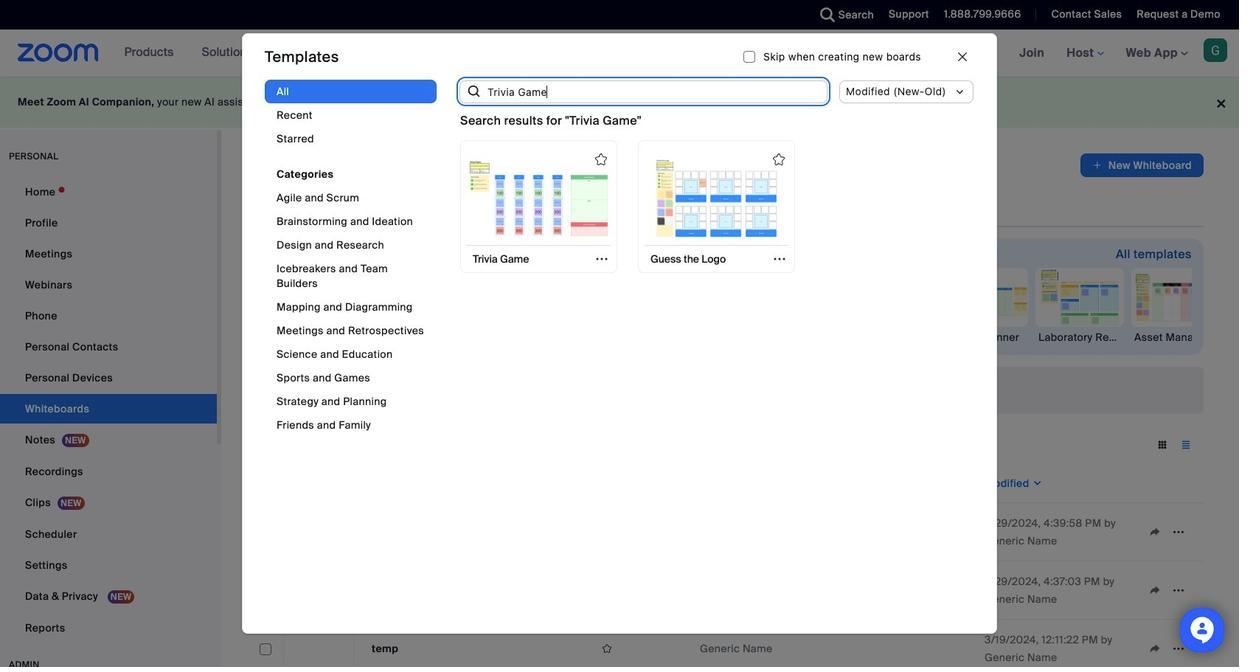 Task type: locate. For each thing, give the bounding box(es) containing it.
thumbnail for trivia game image
[[469, 157, 609, 239]]

card for template guess the logo element
[[638, 140, 796, 273]]

project element
[[837, 464, 979, 503]]

card for template trivia game element
[[460, 140, 618, 273]]

add to starred image
[[773, 154, 785, 166]]

personal menu menu
[[0, 177, 217, 644]]

uml class diagram image
[[653, 269, 740, 326]]

tabs of all whiteboard page tab list
[[257, 189, 902, 227]]

weekly planner element
[[940, 330, 1029, 345]]

application
[[1081, 153, 1204, 177], [257, 464, 1204, 667], [596, 638, 689, 660]]

owner element
[[694, 464, 837, 503]]

fun fact element
[[365, 330, 453, 345]]

banner
[[0, 30, 1240, 77]]

temp element
[[372, 642, 399, 655]]

cell
[[366, 503, 590, 562], [590, 503, 694, 562], [694, 503, 837, 562], [837, 503, 979, 562], [283, 512, 354, 552], [260, 527, 272, 539], [366, 562, 590, 620], [590, 562, 694, 620], [694, 562, 837, 620], [837, 562, 979, 620], [283, 570, 354, 610], [260, 585, 272, 597], [837, 620, 979, 667]]

status
[[460, 112, 642, 130]]

name element
[[366, 464, 590, 503]]

footer
[[0, 77, 1240, 128]]

add to starred image
[[596, 154, 607, 166]]

weekly schedule image
[[749, 269, 836, 326]]

Search text field
[[263, 433, 388, 457]]

product information navigation
[[113, 30, 466, 77]]



Task type: vqa. For each thing, say whether or not it's contained in the screenshot.
footer
yes



Task type: describe. For each thing, give the bounding box(es) containing it.
meetings navigation
[[931, 30, 1240, 77]]

learning experience canvas image
[[461, 269, 548, 326]]

starred element
[[590, 464, 694, 503]]

digital marketing canvas image
[[557, 269, 644, 326]]

grid mode, not selected image
[[1151, 438, 1175, 452]]

thumbnail of temp image
[[284, 629, 353, 667]]

laboratory report element
[[1036, 330, 1125, 345]]

me-we-us retrospective element
[[269, 330, 357, 345]]

thumbnail for guess the logo image
[[647, 157, 787, 239]]

Search Templates in All text field
[[482, 80, 828, 104]]

asset management element
[[1132, 330, 1221, 345]]

list mode, selected image
[[1175, 438, 1198, 452]]

categories element
[[265, 80, 437, 452]]

close image
[[959, 53, 967, 61]]



